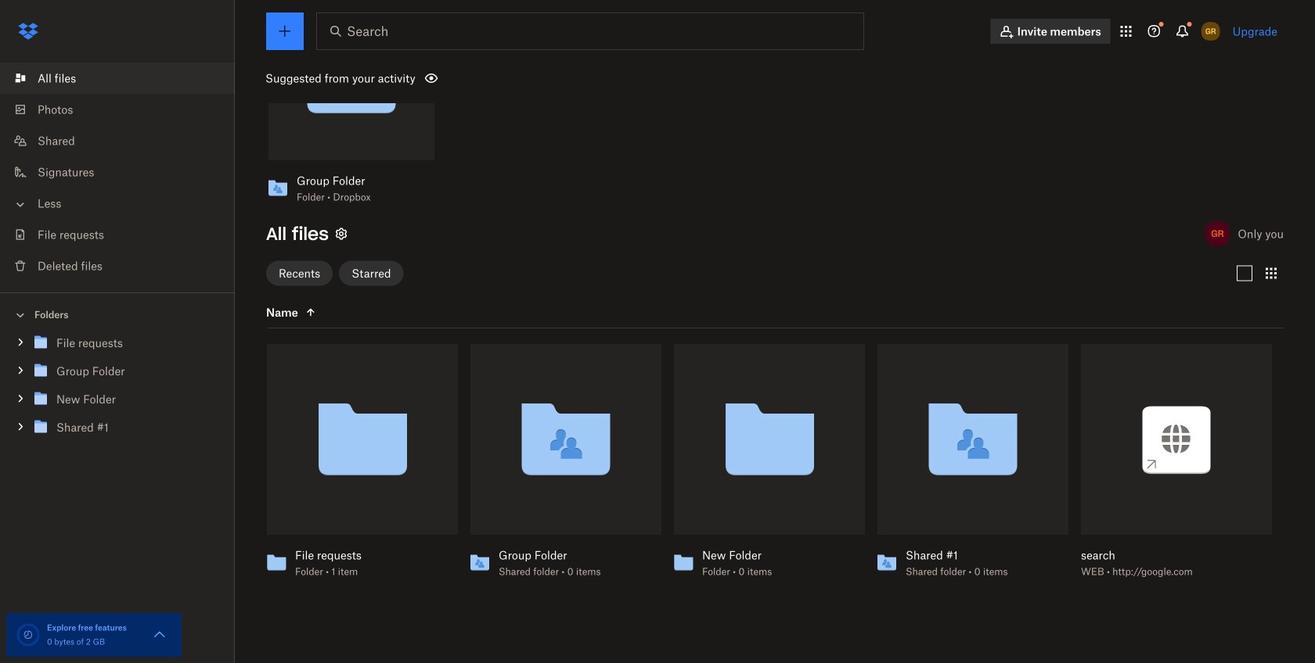 Task type: vqa. For each thing, say whether or not it's contained in the screenshot.
mydocument.docx
no



Task type: locate. For each thing, give the bounding box(es) containing it.
less image
[[13, 197, 28, 213]]

dropbox image
[[13, 16, 44, 47]]

list
[[0, 53, 235, 293]]

shared folder, shared #1 row
[[871, 344, 1069, 589]]

Search in folder "Dropbox" text field
[[347, 22, 832, 41]]

list item
[[0, 63, 235, 94]]

group
[[0, 326, 235, 454]]



Task type: describe. For each thing, give the bounding box(es) containing it.
folder, file requests row
[[261, 344, 458, 589]]

quota usage progress bar
[[16, 623, 41, 648]]

quota usage image
[[16, 623, 41, 648]]

file, search.web row
[[1075, 344, 1272, 589]]

folder, new folder row
[[668, 344, 865, 589]]

shared folder, group folder row
[[464, 344, 662, 589]]

folder settings image
[[332, 225, 351, 243]]



